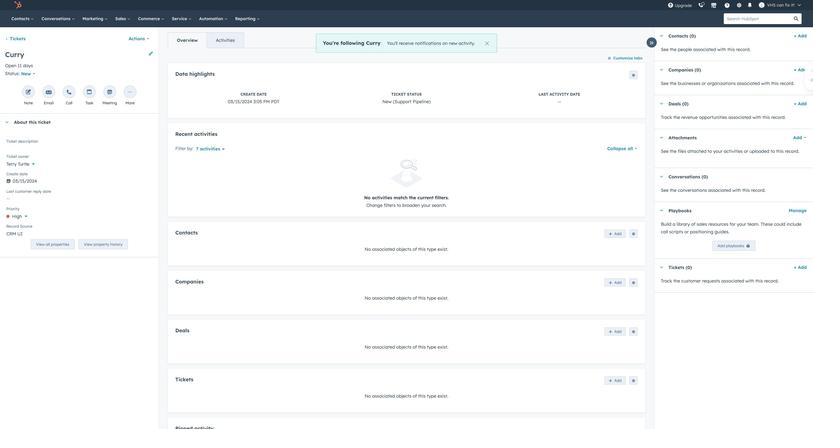 Task type: describe. For each thing, give the bounding box(es) containing it.
jacob simon image
[[759, 2, 765, 8]]

close image
[[485, 42, 489, 45]]

1 vertical spatial alert
[[175, 159, 638, 210]]

MM/DD/YYYY text field
[[6, 176, 152, 186]]

email image
[[46, 90, 52, 95]]

Search HubSpot search field
[[724, 13, 791, 24]]

note image
[[26, 90, 31, 95]]

marketplaces image
[[711, 3, 717, 9]]

-- text field
[[6, 193, 152, 203]]



Task type: vqa. For each thing, say whether or not it's contained in the screenshot.
-- TEXT FIELD
yes



Task type: locate. For each thing, give the bounding box(es) containing it.
2 vertical spatial caret image
[[660, 210, 664, 212]]

None text field
[[6, 138, 152, 151]]

3 caret image from the top
[[660, 210, 664, 212]]

more image
[[127, 90, 133, 95]]

meeting image
[[107, 90, 113, 95]]

call image
[[66, 90, 72, 95]]

2 caret image from the top
[[660, 103, 664, 105]]

0 vertical spatial alert
[[316, 34, 497, 53]]

menu
[[665, 0, 806, 10]]

1 caret image from the top
[[660, 35, 664, 37]]

navigation
[[168, 32, 244, 48]]

task image
[[87, 90, 92, 95]]

caret image
[[660, 69, 664, 71], [5, 122, 9, 123], [660, 137, 664, 139], [660, 176, 664, 178], [660, 267, 664, 269]]

alert
[[316, 34, 497, 53], [175, 159, 638, 210]]

1 vertical spatial caret image
[[660, 103, 664, 105]]

caret image
[[660, 35, 664, 37], [660, 103, 664, 105], [660, 210, 664, 212]]

0 vertical spatial caret image
[[660, 35, 664, 37]]



